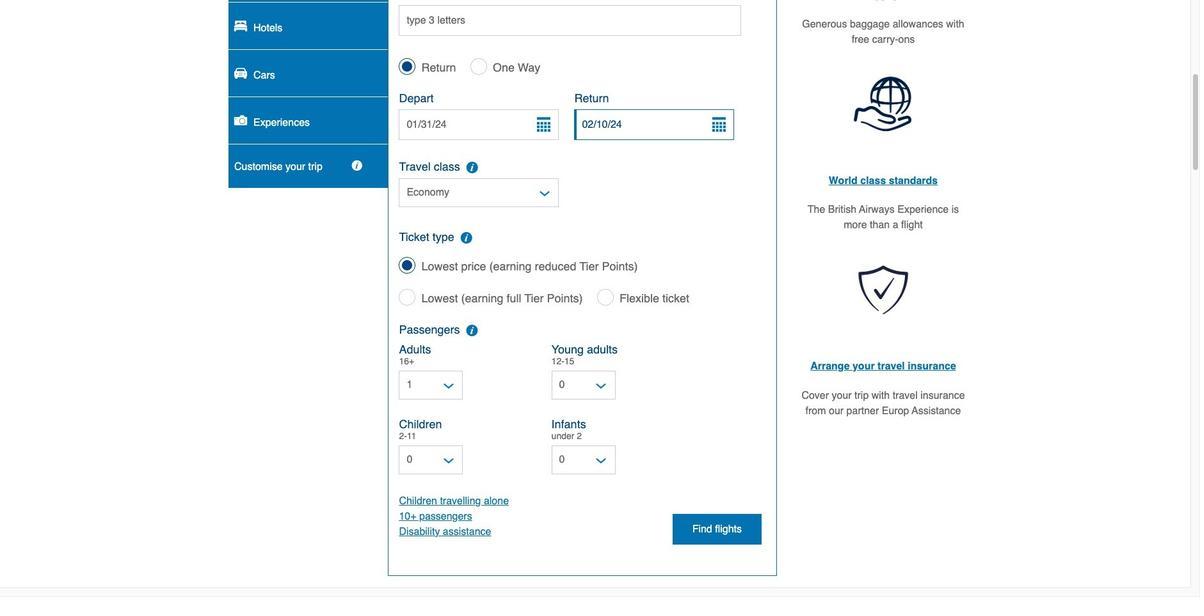 Task type: locate. For each thing, give the bounding box(es) containing it.
None submit
[[672, 514, 762, 545]]

MM/DD/YY text field
[[399, 110, 559, 140], [574, 110, 734, 140]]

0 horizontal spatial mm/dd/yy text field
[[399, 110, 559, 140]]

icon of hand holding globe. image
[[797, 55, 969, 151]]

1 horizontal spatial mm/dd/yy text field
[[574, 110, 734, 140]]

1 mm/dd/yy text field from the left
[[399, 110, 559, 140]]

tab list
[[228, 0, 389, 188]]



Task type: describe. For each thing, give the bounding box(es) containing it.
type 3 letters search field
[[399, 5, 741, 36]]

2 mm/dd/yy text field from the left
[[574, 110, 734, 140]]

icon of shield with a tick inside it. image
[[797, 241, 969, 337]]



